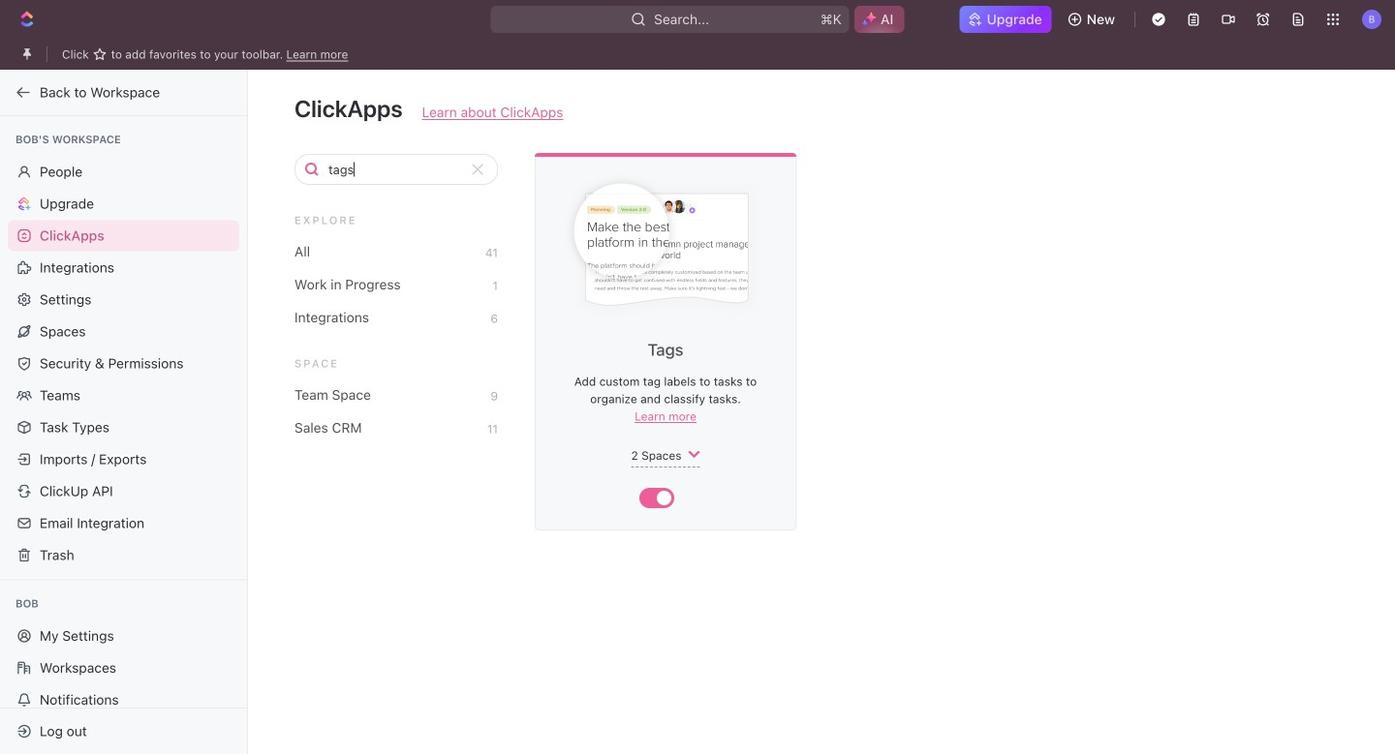 Task type: describe. For each thing, give the bounding box(es) containing it.
Search... text field
[[329, 155, 463, 184]]



Task type: vqa. For each thing, say whether or not it's contained in the screenshot.
SEARCH... text field
yes



